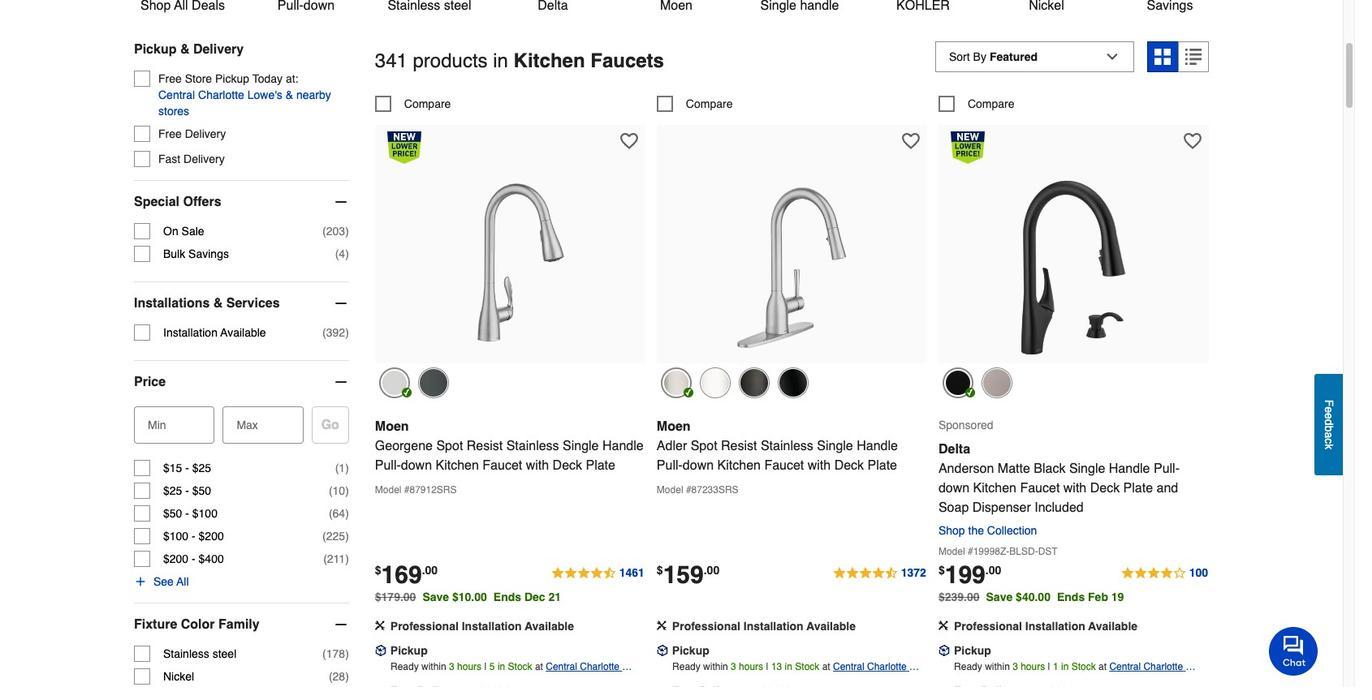 Task type: vqa. For each thing, say whether or not it's contained in the screenshot.
Compare
yes



Task type: describe. For each thing, give the bounding box(es) containing it.
today
[[252, 72, 283, 85]]

) for ( 211 )
[[345, 553, 349, 566]]

$200 - $400
[[163, 553, 224, 566]]

faucets
[[591, 49, 664, 72]]

ready within 3 hours | 1 in stock at central charlotte lowe's
[[954, 662, 1186, 688]]

new lower price image
[[951, 131, 985, 164]]

deck for moen adler spot resist stainless single handle pull-down kitchen faucet with deck plate
[[835, 459, 864, 474]]

0 horizontal spatial stainless
[[163, 648, 209, 661]]

1461 button
[[550, 564, 645, 584]]

model # 19998z-blsd-dst
[[939, 547, 1058, 558]]

actual price $169.00 element
[[375, 561, 438, 590]]

.00 for 199
[[986, 564, 1002, 577]]

installations & services
[[134, 296, 280, 311]]

installation down installations & services at left top
[[163, 326, 218, 339]]

actual price $159.00 element
[[657, 561, 720, 590]]

free for free delivery
[[158, 127, 182, 140]]

178
[[326, 648, 345, 661]]

pull- inside delta anderson matte black single handle pull- down kitchen faucet with deck plate and soap dispenser included
[[1154, 462, 1180, 477]]

moen georgene spot resist stainless single handle pull-down kitchen faucet with deck plate image
[[421, 179, 600, 357]]

go
[[321, 418, 339, 433]]

soap
[[939, 501, 969, 516]]

fixture
[[134, 618, 177, 632]]

) for ( 178 )
[[345, 648, 349, 661]]

$ for 169
[[375, 564, 381, 577]]

was price $239.00 element
[[939, 587, 986, 604]]

5
[[490, 662, 495, 673]]

on sale
[[163, 225, 204, 238]]

at for 5
[[535, 662, 543, 673]]

1372
[[901, 567, 927, 580]]

21
[[549, 591, 561, 604]]

stainless steel
[[163, 648, 237, 661]]

0 horizontal spatial 1
[[339, 462, 345, 475]]

pickup up central charlotte lowe's & nearby stores
[[215, 72, 249, 85]]

2 e from the top
[[1323, 414, 1336, 420]]

392
[[326, 326, 345, 339]]

resist for adler
[[721, 439, 757, 454]]

pickup up stores
[[134, 42, 177, 57]]

min
[[148, 419, 166, 432]]

a
[[1323, 433, 1336, 439]]

pickup for ready within 3 hours | 1 in stock at central charlotte lowe's
[[954, 645, 991, 658]]

central for ready within 3 hours | 1 in stock at central charlotte lowe's
[[1110, 662, 1141, 673]]

1461
[[619, 567, 645, 580]]

minus image for special offers
[[333, 194, 349, 210]]

$ for 199
[[939, 564, 945, 577]]

moen for moen adler spot resist stainless single handle pull-down kitchen faucet with deck plate
[[657, 420, 691, 435]]

price
[[134, 375, 166, 390]]

bulk savings
[[163, 248, 229, 261]]

ready within 3 hours | 5 in stock at central charlotte lowe's
[[391, 662, 622, 688]]

hours for 5
[[457, 662, 482, 673]]

2 horizontal spatial #
[[968, 547, 973, 558]]

d
[[1323, 420, 1336, 426]]

go button
[[312, 407, 349, 444]]

1 horizontal spatial $25
[[192, 462, 211, 475]]

$ 159 .00
[[657, 561, 720, 590]]

lowe's for ready within 3 hours | 13 in stock at central charlotte lowe's
[[833, 678, 863, 688]]

0 horizontal spatial $25
[[163, 485, 182, 498]]

available down installations & services button
[[220, 326, 266, 339]]

$15 - $25
[[163, 462, 211, 475]]

collection
[[987, 525, 1037, 538]]

$239.00
[[939, 591, 980, 604]]

down inside delta anderson matte black single handle pull- down kitchen faucet with deck plate and soap dispenser included
[[939, 482, 970, 496]]

$100 - $200
[[163, 530, 224, 543]]

faucet for georgene
[[483, 459, 522, 474]]

delivery for free delivery
[[185, 127, 226, 140]]

professional for 1st assembly icon from the right
[[954, 620, 1022, 633]]

) for ( 225 )
[[345, 530, 349, 543]]

spot resist stainless image
[[379, 368, 410, 399]]

free delivery
[[158, 127, 226, 140]]

mediterranean bronze image
[[739, 368, 770, 399]]

delta anderson matte black single handle pull- down kitchen faucet with deck plate and soap dispenser included
[[939, 443, 1180, 516]]

1372 button
[[832, 564, 927, 584]]

( for 1
[[335, 462, 339, 475]]

159
[[663, 561, 704, 590]]

central charlotte lowe's & nearby stores
[[158, 88, 331, 118]]

( 225 )
[[322, 530, 349, 543]]

f
[[1323, 400, 1336, 407]]

0 vertical spatial $50
[[192, 485, 211, 498]]

fixture color family
[[134, 618, 260, 632]]

ends dec 21 element
[[494, 591, 568, 604]]

in for ready within 3 hours | 13 in stock at central charlotte lowe's
[[785, 662, 793, 673]]

3 for 1
[[1013, 662, 1018, 673]]

pickup image for ready within 3 hours | 1 in stock at central charlotte lowe's
[[939, 646, 950, 657]]

savings
[[188, 248, 229, 261]]

model for georgene spot resist stainless single handle pull-down kitchen faucet with deck plate
[[375, 485, 402, 496]]

bulk
[[163, 248, 185, 261]]

| for 1
[[1048, 662, 1051, 673]]

central charlotte lowe's & nearby stores button
[[158, 87, 349, 119]]

1 e from the top
[[1323, 407, 1336, 414]]

f e e d b a c k
[[1323, 400, 1336, 450]]

georgene
[[375, 439, 433, 454]]

minus image
[[333, 374, 349, 390]]

central charlotte lowe's button for ready within 3 hours | 1 in stock at central charlotte lowe's
[[1110, 659, 1209, 688]]

19
[[1112, 591, 1124, 604]]

pickup for ready within 3 hours | 5 in stock at central charlotte lowe's
[[390, 645, 428, 658]]

at for 13
[[822, 662, 830, 673]]

1 matte black image from the left
[[418, 368, 449, 399]]

0 horizontal spatial $200
[[163, 553, 189, 566]]

fast
[[158, 153, 180, 166]]

steel
[[213, 648, 237, 661]]

professional installation available for 1st assembly icon from the right
[[954, 620, 1138, 633]]

( 64 )
[[329, 507, 349, 520]]

1001327070 element
[[657, 96, 733, 112]]

) for ( 203 )
[[345, 225, 349, 238]]

341 products in kitchen faucets
[[375, 49, 664, 72]]

# for moen adler spot resist stainless single handle pull-down kitchen faucet with deck plate
[[686, 485, 692, 496]]

0 vertical spatial $100
[[192, 507, 218, 520]]

28
[[333, 671, 345, 684]]

f e e d b a c k button
[[1315, 374, 1343, 476]]

.00 for 159
[[704, 564, 720, 577]]

) for ( 1 )
[[345, 462, 349, 475]]

model # 87912srs
[[375, 485, 457, 496]]

down for adler
[[683, 459, 714, 474]]

4.5 stars image for 169
[[550, 564, 645, 584]]

) for ( 28 )
[[345, 671, 349, 684]]

4.5 stars image for 159
[[832, 564, 927, 584]]

dst
[[1038, 547, 1058, 558]]

c
[[1323, 439, 1336, 445]]

central for ready within 3 hours | 5 in stock at central charlotte lowe's
[[546, 662, 577, 673]]

matte
[[998, 462, 1030, 477]]

delivery for fast delivery
[[184, 153, 225, 166]]

products
[[413, 49, 488, 72]]

- for $100
[[192, 530, 195, 543]]

single inside delta anderson matte black single handle pull- down kitchen faucet with deck plate and soap dispenser included
[[1069, 462, 1106, 477]]

within for ready within 3 hours | 1 in stock at central charlotte lowe's
[[985, 662, 1010, 673]]

offers
[[183, 195, 221, 209]]

delta
[[939, 443, 970, 457]]

dec
[[525, 591, 545, 604]]

lowe's for ready within 3 hours | 5 in stock at central charlotte lowe's
[[546, 678, 576, 688]]

4 stars image
[[1120, 564, 1209, 584]]

within for ready within 3 hours | 5 in stock at central charlotte lowe's
[[421, 662, 446, 673]]

handle inside delta anderson matte black single handle pull- down kitchen faucet with deck plate and soap dispenser included
[[1109, 462, 1150, 477]]

model # 87233srs
[[657, 485, 739, 496]]

matte black image
[[943, 368, 974, 399]]

pickup image
[[375, 646, 386, 657]]

13
[[771, 662, 782, 673]]

.00 for 169
[[422, 564, 438, 577]]

( 10 )
[[329, 485, 349, 498]]

$ 169 .00
[[375, 561, 438, 590]]

in for ready within 3 hours | 5 in stock at central charlotte lowe's
[[498, 662, 505, 673]]

spot for georgene
[[436, 439, 463, 454]]

sponsored
[[939, 419, 994, 432]]

0 vertical spatial delivery
[[193, 42, 244, 57]]

19998z-
[[973, 547, 1010, 558]]

10
[[333, 485, 345, 498]]

) for ( 10 )
[[345, 485, 349, 498]]

savings save $40.00 element
[[986, 591, 1131, 604]]

$50 - $100
[[163, 507, 218, 520]]

225
[[326, 530, 345, 543]]

hours for 1
[[1021, 662, 1045, 673]]

special offers
[[134, 195, 221, 209]]

resist for georgene
[[467, 439, 503, 454]]

compare for 1000957192 element
[[404, 97, 451, 110]]

save for 199
[[986, 591, 1013, 604]]

kitchen inside moen adler spot resist stainless single handle pull-down kitchen faucet with deck plate
[[718, 459, 761, 474]]

at for 1
[[1099, 662, 1107, 673]]

211
[[327, 553, 345, 566]]

$40.00
[[1016, 591, 1051, 604]]

1000957192 element
[[375, 96, 451, 112]]

87233srs
[[692, 485, 739, 496]]

lowe's for ready within 3 hours | 1 in stock at central charlotte lowe's
[[1110, 678, 1140, 688]]

( for 203
[[322, 225, 326, 238]]

and
[[1157, 482, 1178, 496]]

pickup & delivery
[[134, 42, 244, 57]]

64
[[333, 507, 345, 520]]

$179.00
[[375, 591, 416, 604]]

free for free store pickup today at:
[[158, 72, 182, 85]]

$15
[[163, 462, 182, 475]]

moen adler spot resist stainless single handle pull-down kitchen faucet with deck plate
[[657, 420, 898, 474]]

( for 4
[[335, 248, 339, 261]]

installation available
[[163, 326, 266, 339]]

professional for first assembly icon
[[390, 620, 459, 633]]

nickel
[[163, 671, 194, 684]]



Task type: locate. For each thing, give the bounding box(es) containing it.
5 ) from the top
[[345, 485, 349, 498]]

lowe's inside central charlotte lowe's & nearby stores
[[247, 88, 282, 101]]

matte black image
[[418, 368, 449, 399], [778, 368, 809, 399]]

stock down ends feb 19 element
[[1072, 662, 1096, 673]]

# down the 'the'
[[968, 547, 973, 558]]

handle
[[603, 439, 644, 454], [857, 439, 898, 454], [1109, 462, 1150, 477]]

handle inside "moen georgene spot resist stainless single handle pull-down kitchen faucet with deck plate"
[[603, 439, 644, 454]]

installations
[[134, 296, 210, 311]]

$200 up see all
[[163, 553, 189, 566]]

- for $15
[[185, 462, 189, 475]]

$ inside $ 169 .00
[[375, 564, 381, 577]]

fixture color family button
[[134, 604, 349, 646]]

price button
[[134, 361, 349, 403]]

pickup image for ready within 3 hours | 13 in stock at central charlotte lowe's
[[657, 646, 668, 657]]

in inside ready within 3 hours | 5 in stock at central charlotte lowe's
[[498, 662, 505, 673]]

stock inside ready within 3 hours | 5 in stock at central charlotte lowe's
[[508, 662, 532, 673]]

1 ) from the top
[[345, 225, 349, 238]]

| inside ready within 3 hours | 1 in stock at central charlotte lowe's
[[1048, 662, 1051, 673]]

assembly image
[[375, 621, 385, 631], [939, 621, 948, 631]]

pull- up and
[[1154, 462, 1180, 477]]

1 within from the left
[[421, 662, 446, 673]]

1 vertical spatial $200
[[163, 553, 189, 566]]

ready inside ready within 3 hours | 5 in stock at central charlotte lowe's
[[391, 662, 419, 673]]

341
[[375, 49, 408, 72]]

pull- down georgene
[[375, 459, 401, 474]]

save left $10.00
[[423, 591, 449, 604]]

with for moen adler spot resist stainless single handle pull-down kitchen faucet with deck plate
[[808, 459, 831, 474]]

1 horizontal spatial ready
[[672, 662, 701, 673]]

) down 10
[[345, 507, 349, 520]]

2 horizontal spatial handle
[[1109, 462, 1150, 477]]

0 horizontal spatial ends
[[494, 591, 521, 604]]

plus image
[[134, 576, 147, 589]]

$200 up $400
[[199, 530, 224, 543]]

4.5 stars image containing 1372
[[832, 564, 927, 584]]

hours down the $40.00
[[1021, 662, 1045, 673]]

anderson
[[939, 462, 994, 477]]

0 horizontal spatial professional
[[390, 620, 459, 633]]

within for ready within 3 hours | 13 in stock at central charlotte lowe's
[[703, 662, 728, 673]]

1 horizontal spatial .00
[[704, 564, 720, 577]]

- down $15 - $25
[[185, 485, 189, 498]]

1 | from the left
[[484, 662, 487, 673]]

2 minus image from the top
[[333, 295, 349, 312]]

0 horizontal spatial .00
[[422, 564, 438, 577]]

hours
[[457, 662, 482, 673], [739, 662, 763, 673], [1021, 662, 1045, 673]]

1 horizontal spatial single
[[817, 439, 853, 454]]

available up ready within 3 hours | 13 in stock at central charlotte lowe's
[[807, 620, 856, 633]]

$50 up $50 - $100
[[192, 485, 211, 498]]

charlotte inside ready within 3 hours | 5 in stock at central charlotte lowe's
[[580, 662, 620, 673]]

model for adler spot resist stainless single handle pull-down kitchen faucet with deck plate
[[657, 485, 683, 496]]

- up $200 - $400
[[192, 530, 195, 543]]

with inside delta anderson matte black single handle pull- down kitchen faucet with deck plate and soap dispenser included
[[1064, 482, 1087, 496]]

model down adler
[[657, 485, 683, 496]]

installation for first assembly icon
[[462, 620, 522, 633]]

3 down '$239.00 save $40.00 ends feb 19'
[[1013, 662, 1018, 673]]

2 pickup image from the left
[[939, 646, 950, 657]]

2 | from the left
[[766, 662, 769, 673]]

& for delivery
[[180, 42, 190, 57]]

2 horizontal spatial model
[[939, 547, 965, 558]]

ends left dec
[[494, 591, 521, 604]]

professional installation available for first assembly icon
[[390, 620, 574, 633]]

- down $25 - $50
[[185, 507, 189, 520]]

$25 down $15
[[163, 485, 182, 498]]

$ for 159
[[657, 564, 663, 577]]

compare for 1002966860 'element'
[[968, 97, 1015, 110]]

1 central charlotte lowe's button from the left
[[546, 659, 645, 688]]

1 resist from the left
[[467, 439, 503, 454]]

2 3 from the left
[[731, 662, 736, 673]]

0 horizontal spatial professional installation available
[[390, 620, 574, 633]]

0 horizontal spatial stock
[[508, 662, 532, 673]]

2 horizontal spatial $
[[939, 564, 945, 577]]

sale
[[182, 225, 204, 238]]

e up the d
[[1323, 407, 1336, 414]]

at right 5
[[535, 662, 543, 673]]

heart outline image for new lower price image
[[620, 132, 638, 150]]

1 horizontal spatial heart outline image
[[902, 132, 920, 150]]

0 horizontal spatial at
[[535, 662, 543, 673]]

0 horizontal spatial handle
[[603, 439, 644, 454]]

in inside ready within 3 hours | 13 in stock at central charlotte lowe's
[[785, 662, 793, 673]]

0 horizontal spatial heart outline image
[[620, 132, 638, 150]]

2 free from the top
[[158, 127, 182, 140]]

at inside ready within 3 hours | 13 in stock at central charlotte lowe's
[[822, 662, 830, 673]]

kitchen inside delta anderson matte black single handle pull- down kitchen faucet with deck plate and soap dispenser included
[[973, 482, 1017, 496]]

hours inside ready within 3 hours | 5 in stock at central charlotte lowe's
[[457, 662, 482, 673]]

2 ) from the top
[[345, 248, 349, 261]]

single inside moen adler spot resist stainless single handle pull-down kitchen faucet with deck plate
[[817, 439, 853, 454]]

professional installation available down savings save $40.00 element
[[954, 620, 1138, 633]]

moen inside "moen georgene spot resist stainless single handle pull-down kitchen faucet with deck plate"
[[375, 420, 409, 435]]

1 hours from the left
[[457, 662, 482, 673]]

( 4 )
[[335, 248, 349, 261]]

3 at from the left
[[1099, 662, 1107, 673]]

stainless for adler
[[761, 439, 814, 454]]

spot
[[436, 439, 463, 454], [691, 439, 718, 454]]

2 central charlotte lowe's button from the left
[[833, 659, 927, 688]]

faucet inside delta anderson matte black single handle pull- down kitchen faucet with deck plate and soap dispenser included
[[1020, 482, 1060, 496]]

& for services
[[213, 296, 223, 311]]

stainless inside moen adler spot resist stainless single handle pull-down kitchen faucet with deck plate
[[761, 439, 814, 454]]

deck for moen georgene spot resist stainless single handle pull-down kitchen faucet with deck plate
[[553, 459, 582, 474]]

$ up $179.00
[[375, 564, 381, 577]]

minus image up 178
[[333, 617, 349, 633]]

& up "store"
[[180, 42, 190, 57]]

$100 down $50 - $100
[[163, 530, 189, 543]]

& up installation available
[[213, 296, 223, 311]]

professional installation available
[[390, 620, 574, 633], [672, 620, 856, 633], [954, 620, 1138, 633]]

spot inside moen adler spot resist stainless single handle pull-down kitchen faucet with deck plate
[[691, 439, 718, 454]]

.00 inside $ 169 .00
[[422, 564, 438, 577]]

heart outline image
[[620, 132, 638, 150], [902, 132, 920, 150], [1184, 132, 1202, 150]]

hours left 5
[[457, 662, 482, 673]]

$50 down $25 - $50
[[163, 507, 182, 520]]

1 horizontal spatial plate
[[868, 459, 897, 474]]

2 horizontal spatial pull-
[[1154, 462, 1180, 477]]

feb
[[1088, 591, 1108, 604]]

1 horizontal spatial ends
[[1057, 591, 1085, 604]]

1 horizontal spatial within
[[703, 662, 728, 673]]

3 .00 from the left
[[986, 564, 1002, 577]]

1 inside ready within 3 hours | 1 in stock at central charlotte lowe's
[[1053, 662, 1059, 673]]

resist inside moen adler spot resist stainless single handle pull-down kitchen faucet with deck plate
[[721, 439, 757, 454]]

0 vertical spatial free
[[158, 72, 182, 85]]

free store pickup today at:
[[158, 72, 298, 85]]

moen for moen georgene spot resist stainless single handle pull-down kitchen faucet with deck plate
[[375, 420, 409, 435]]

installation for assembly image
[[744, 620, 804, 633]]

professional installation available up the 13
[[672, 620, 856, 633]]

b
[[1323, 426, 1336, 433]]

.00 inside $ 159 .00
[[704, 564, 720, 577]]

ends left feb
[[1057, 591, 1085, 604]]

was price $179.00 element
[[375, 587, 423, 604]]

1 free from the top
[[158, 72, 182, 85]]

kitchen left the "faucets"
[[514, 49, 585, 72]]

delta anderson matte black single handle pull-down kitchen faucet with deck plate and soap dispenser included image
[[985, 179, 1163, 357]]

0 horizontal spatial #
[[404, 485, 410, 496]]

1 3 from the left
[[449, 662, 455, 673]]

kitchen up 87233srs
[[718, 459, 761, 474]]

4 ) from the top
[[345, 462, 349, 475]]

1 horizontal spatial hours
[[739, 662, 763, 673]]

) up ( 10 )
[[345, 462, 349, 475]]

1 horizontal spatial pull-
[[657, 459, 683, 474]]

moen up adler
[[657, 420, 691, 435]]

3 compare from the left
[[968, 97, 1015, 110]]

plate
[[586, 459, 616, 474], [868, 459, 897, 474], [1124, 482, 1153, 496]]

within inside ready within 3 hours | 5 in stock at central charlotte lowe's
[[421, 662, 446, 673]]

1 horizontal spatial at
[[822, 662, 830, 673]]

2 vertical spatial &
[[213, 296, 223, 311]]

charlotte inside ready within 3 hours | 13 in stock at central charlotte lowe's
[[867, 662, 907, 673]]

1 vertical spatial &
[[286, 88, 293, 101]]

charlotte for ready within 3 hours | 1 in stock at central charlotte lowe's
[[1144, 662, 1183, 673]]

1 vertical spatial $100
[[163, 530, 189, 543]]

ready for ready within 3 hours | 13 in stock at central charlotte lowe's
[[672, 662, 701, 673]]

professional for assembly image
[[672, 620, 741, 633]]

savings save $10.00 element
[[423, 591, 568, 604]]

& inside installations & services button
[[213, 296, 223, 311]]

| inside ready within 3 hours | 5 in stock at central charlotte lowe's
[[484, 662, 487, 673]]

black
[[1034, 462, 1066, 477]]

central inside central charlotte lowe's & nearby stores
[[158, 88, 195, 101]]

.00 right 1461
[[704, 564, 720, 577]]

2 vertical spatial delivery
[[184, 153, 225, 166]]

1 at from the left
[[535, 662, 543, 673]]

) for ( 392 )
[[345, 326, 349, 339]]

( for 28
[[329, 671, 333, 684]]

kitchen up 87912srs at the bottom
[[436, 459, 479, 474]]

10 ) from the top
[[345, 671, 349, 684]]

ready inside ready within 3 hours | 1 in stock at central charlotte lowe's
[[954, 662, 982, 673]]

resist right georgene
[[467, 439, 503, 454]]

save left the $40.00
[[986, 591, 1013, 604]]

model
[[375, 485, 402, 496], [657, 485, 683, 496], [939, 547, 965, 558]]

.00 inside the $ 199 .00
[[986, 564, 1002, 577]]

resist inside "moen georgene spot resist stainless single handle pull-down kitchen faucet with deck plate"
[[467, 439, 503, 454]]

handle for adler spot resist stainless single handle pull-down kitchen faucet with deck plate
[[857, 439, 898, 454]]

# down adler
[[686, 485, 692, 496]]

1 horizontal spatial $200
[[199, 530, 224, 543]]

stock inside ready within 3 hours | 1 in stock at central charlotte lowe's
[[1072, 662, 1096, 673]]

1 vertical spatial $50
[[163, 507, 182, 520]]

2 horizontal spatial down
[[939, 482, 970, 496]]

deck inside "moen georgene spot resist stainless single handle pull-down kitchen faucet with deck plate"
[[553, 459, 582, 474]]

ends
[[494, 591, 521, 604], [1057, 591, 1085, 604]]

faucet for adler
[[764, 459, 804, 474]]

| for 5
[[484, 662, 487, 673]]

1 professional installation available from the left
[[390, 620, 574, 633]]

stock for 1
[[1072, 662, 1096, 673]]

hours for 13
[[739, 662, 763, 673]]

adler
[[657, 439, 687, 454]]

assembly image up pickup icon
[[375, 621, 385, 631]]

plate inside moen adler spot resist stainless single handle pull-down kitchen faucet with deck plate
[[868, 459, 897, 474]]

with inside "moen georgene spot resist stainless single handle pull-down kitchen faucet with deck plate"
[[526, 459, 549, 474]]

1 $ from the left
[[375, 564, 381, 577]]

0 horizontal spatial 4.5 stars image
[[550, 564, 645, 584]]

1002966860 element
[[939, 96, 1015, 112]]

store
[[185, 72, 212, 85]]

professional installation available for assembly image
[[672, 620, 856, 633]]

compare inside 1000957192 element
[[404, 97, 451, 110]]

2 horizontal spatial at
[[1099, 662, 1107, 673]]

central for ready within 3 hours | 13 in stock at central charlotte lowe's
[[833, 662, 865, 673]]

1 .00 from the left
[[422, 564, 438, 577]]

1 vertical spatial free
[[158, 127, 182, 140]]

2 horizontal spatial &
[[286, 88, 293, 101]]

$
[[375, 564, 381, 577], [657, 564, 663, 577], [939, 564, 945, 577]]

spot inside "moen georgene spot resist stainless single handle pull-down kitchen faucet with deck plate"
[[436, 439, 463, 454]]

0 horizontal spatial spot
[[436, 439, 463, 454]]

- right $15
[[185, 462, 189, 475]]

central down 19
[[1110, 662, 1141, 673]]

spot for adler
[[691, 439, 718, 454]]

2 save from the left
[[986, 591, 1013, 604]]

2 horizontal spatial within
[[985, 662, 1010, 673]]

2 horizontal spatial |
[[1048, 662, 1051, 673]]

0 vertical spatial minus image
[[333, 194, 349, 210]]

- for $50
[[185, 507, 189, 520]]

single inside "moen georgene spot resist stainless single handle pull-down kitchen faucet with deck plate"
[[563, 439, 599, 454]]

hours inside ready within 3 hours | 13 in stock at central charlotte lowe's
[[739, 662, 763, 673]]

1 vertical spatial delivery
[[185, 127, 226, 140]]

pull-
[[375, 459, 401, 474], [657, 459, 683, 474], [1154, 462, 1180, 477]]

down inside "moen georgene spot resist stainless single handle pull-down kitchen faucet with deck plate"
[[401, 459, 432, 474]]

matte black image right mediterranean bronze icon
[[778, 368, 809, 399]]

2 .00 from the left
[[704, 564, 720, 577]]

new lower price image
[[387, 131, 421, 164]]

in down savings save $40.00 element
[[1061, 662, 1069, 673]]

installation up the 13
[[744, 620, 804, 633]]

ends for 199
[[1057, 591, 1085, 604]]

within left the 13
[[703, 662, 728, 673]]

3 minus image from the top
[[333, 617, 349, 633]]

ready for ready within 3 hours | 1 in stock at central charlotte lowe's
[[954, 662, 982, 673]]

1 moen from the left
[[375, 420, 409, 435]]

0 horizontal spatial resist
[[467, 439, 503, 454]]

( for 178
[[322, 648, 326, 661]]

e up b
[[1323, 414, 1336, 420]]

charlotte inside central charlotte lowe's & nearby stores
[[198, 88, 244, 101]]

2 ends from the left
[[1057, 591, 1085, 604]]

3 stock from the left
[[1072, 662, 1096, 673]]

$100
[[192, 507, 218, 520], [163, 530, 189, 543]]

0 horizontal spatial compare
[[404, 97, 451, 110]]

1 compare from the left
[[404, 97, 451, 110]]

compare inside 1002966860 'element'
[[968, 97, 1015, 110]]

lowe's
[[247, 88, 282, 101], [546, 678, 576, 688], [833, 678, 863, 688], [1110, 678, 1140, 688]]

spot resist stainless image
[[661, 368, 692, 399]]

down inside moen adler spot resist stainless single handle pull-down kitchen faucet with deck plate
[[683, 459, 714, 474]]

$ inside $ 159 .00
[[657, 564, 663, 577]]

central charlotte lowe's button for ready within 3 hours | 5 in stock at central charlotte lowe's
[[546, 659, 645, 688]]

1 horizontal spatial faucet
[[764, 459, 804, 474]]

3 professional from the left
[[954, 620, 1022, 633]]

with for moen georgene spot resist stainless single handle pull-down kitchen faucet with deck plate
[[526, 459, 549, 474]]

central inside ready within 3 hours | 5 in stock at central charlotte lowe's
[[546, 662, 577, 673]]

2 horizontal spatial central charlotte lowe's button
[[1110, 659, 1209, 688]]

1 horizontal spatial &
[[213, 296, 223, 311]]

2 within from the left
[[703, 662, 728, 673]]

plate inside "moen georgene spot resist stainless single handle pull-down kitchen faucet with deck plate"
[[586, 459, 616, 474]]

1 horizontal spatial $100
[[192, 507, 218, 520]]

at inside ready within 3 hours | 1 in stock at central charlotte lowe's
[[1099, 662, 1107, 673]]

87912srs
[[410, 485, 457, 496]]

resist up 87233srs
[[721, 439, 757, 454]]

1 horizontal spatial 1
[[1053, 662, 1059, 673]]

within inside ready within 3 hours | 13 in stock at central charlotte lowe's
[[703, 662, 728, 673]]

3 3 from the left
[[1013, 662, 1018, 673]]

( 392 )
[[322, 326, 349, 339]]

minus image inside 'fixture color family' button
[[333, 617, 349, 633]]

down up "model # 87233srs"
[[683, 459, 714, 474]]

stainless
[[506, 439, 559, 454], [761, 439, 814, 454], [163, 648, 209, 661]]

) down ( 64 )
[[345, 530, 349, 543]]

delivery up free store pickup today at:
[[193, 42, 244, 57]]

charlotte for ready within 3 hours | 13 in stock at central charlotte lowe's
[[867, 662, 907, 673]]

central up stores
[[158, 88, 195, 101]]

0 horizontal spatial model
[[375, 485, 402, 496]]

3 inside ready within 3 hours | 13 in stock at central charlotte lowe's
[[731, 662, 736, 673]]

1 up ( 10 )
[[339, 462, 345, 475]]

handle right black
[[1109, 462, 1150, 477]]

& down "at:"
[[286, 88, 293, 101]]

2 horizontal spatial professional installation available
[[954, 620, 1138, 633]]

available for assembly image
[[807, 620, 856, 633]]

3 professional installation available from the left
[[954, 620, 1138, 633]]

handle for georgene spot resist stainless single handle pull-down kitchen faucet with deck plate
[[603, 439, 644, 454]]

) up 4
[[345, 225, 349, 238]]

( for 225
[[322, 530, 326, 543]]

3 $ from the left
[[939, 564, 945, 577]]

central charlotte lowe's button for ready within 3 hours | 13 in stock at central charlotte lowe's
[[833, 659, 927, 688]]

1 horizontal spatial with
[[808, 459, 831, 474]]

in inside ready within 3 hours | 1 in stock at central charlotte lowe's
[[1061, 662, 1069, 673]]

1 4.5 stars image from the left
[[550, 564, 645, 584]]

3 | from the left
[[1048, 662, 1051, 673]]

color
[[181, 618, 215, 632]]

2 horizontal spatial stock
[[1072, 662, 1096, 673]]

2 horizontal spatial deck
[[1090, 482, 1120, 496]]

1 horizontal spatial save
[[986, 591, 1013, 604]]

100 button
[[1120, 564, 1209, 584]]

professional right assembly image
[[672, 620, 741, 633]]

stainless inside "moen georgene spot resist stainless single handle pull-down kitchen faucet with deck plate"
[[506, 439, 559, 454]]

model left 87912srs at the bottom
[[375, 485, 402, 496]]

& inside central charlotte lowe's & nearby stores
[[286, 88, 293, 101]]

3 left the 13
[[731, 662, 736, 673]]

ready for ready within 3 hours | 5 in stock at central charlotte lowe's
[[391, 662, 419, 673]]

k
[[1323, 445, 1336, 450]]

| down savings save $40.00 element
[[1048, 662, 1051, 673]]

central inside ready within 3 hours | 1 in stock at central charlotte lowe's
[[1110, 662, 1141, 673]]

single for adler spot resist stainless single handle pull-down kitchen faucet with deck plate
[[817, 439, 853, 454]]

chat invite button image
[[1269, 627, 1319, 676]]

.00 up was price $179.00 element
[[422, 564, 438, 577]]

minus image inside special offers button
[[333, 194, 349, 210]]

minus image for fixture color family
[[333, 617, 349, 633]]

matte black image right spot resist stainless icon
[[418, 368, 449, 399]]

2 horizontal spatial compare
[[968, 97, 1015, 110]]

1 horizontal spatial moen
[[657, 420, 691, 435]]

pull- inside "moen georgene spot resist stainless single handle pull-down kitchen faucet with deck plate"
[[375, 459, 401, 474]]

(
[[322, 225, 326, 238], [335, 248, 339, 261], [322, 326, 326, 339], [335, 462, 339, 475], [329, 485, 333, 498], [329, 507, 333, 520], [322, 530, 326, 543], [323, 553, 327, 566], [322, 648, 326, 661], [329, 671, 333, 684]]

moen adler spot resist stainless single handle pull-down kitchen faucet with deck plate image
[[703, 179, 881, 357]]

$25
[[192, 462, 211, 475], [163, 485, 182, 498]]

1 horizontal spatial $50
[[192, 485, 211, 498]]

1 minus image from the top
[[333, 194, 349, 210]]

( for 211
[[323, 553, 327, 566]]

$239.00 save $40.00 ends feb 19
[[939, 591, 1124, 604]]

minus image inside installations & services button
[[333, 295, 349, 312]]

6 ) from the top
[[345, 507, 349, 520]]

) down ( 1 )
[[345, 485, 349, 498]]

available for 1st assembly icon from the right
[[1088, 620, 1138, 633]]

0 horizontal spatial matte black image
[[418, 368, 449, 399]]

1 assembly image from the left
[[375, 621, 385, 631]]

3 for 13
[[731, 662, 736, 673]]

1 down savings save $40.00 element
[[1053, 662, 1059, 673]]

0 horizontal spatial with
[[526, 459, 549, 474]]

in right the 13
[[785, 662, 793, 673]]

spotshield stainless image
[[982, 368, 1013, 399]]

2 $ from the left
[[657, 564, 663, 577]]

stock for 5
[[508, 662, 532, 673]]

plate for georgene spot resist stainless single handle pull-down kitchen faucet with deck plate
[[586, 459, 616, 474]]

2 resist from the left
[[721, 439, 757, 454]]

$25 - $50
[[163, 485, 211, 498]]

stock
[[508, 662, 532, 673], [795, 662, 820, 673], [1072, 662, 1096, 673]]

2 professional from the left
[[672, 620, 741, 633]]

minus image
[[333, 194, 349, 210], [333, 295, 349, 312], [333, 617, 349, 633]]

1 horizontal spatial stock
[[795, 662, 820, 673]]

assembly image down $239.00
[[939, 621, 948, 631]]

moen inside moen adler spot resist stainless single handle pull-down kitchen faucet with deck plate
[[657, 420, 691, 435]]

4.5 stars image containing 1461
[[550, 564, 645, 584]]

at
[[535, 662, 543, 673], [822, 662, 830, 673], [1099, 662, 1107, 673]]

deck inside delta anderson matte black single handle pull- down kitchen faucet with deck plate and soap dispenser included
[[1090, 482, 1120, 496]]

7 ) from the top
[[345, 530, 349, 543]]

max
[[237, 419, 258, 432]]

shop the collection
[[939, 525, 1037, 538]]

( 1 )
[[335, 462, 349, 475]]

3 inside ready within 3 hours | 1 in stock at central charlotte lowe's
[[1013, 662, 1018, 673]]

available for first assembly icon
[[525, 620, 574, 633]]

2 spot from the left
[[691, 439, 718, 454]]

installation
[[163, 326, 218, 339], [462, 620, 522, 633], [744, 620, 804, 633], [1026, 620, 1086, 633]]

( 203 )
[[322, 225, 349, 238]]

dispenser
[[973, 501, 1031, 516]]

0 horizontal spatial $100
[[163, 530, 189, 543]]

2 ready from the left
[[672, 662, 701, 673]]

chrome image
[[700, 368, 731, 399]]

2 hours from the left
[[739, 662, 763, 673]]

$200
[[199, 530, 224, 543], [163, 553, 189, 566]]

3 inside ready within 3 hours | 5 in stock at central charlotte lowe's
[[449, 662, 455, 673]]

3 left 5
[[449, 662, 455, 673]]

stock right the 13
[[795, 662, 820, 673]]

charlotte
[[198, 88, 244, 101], [580, 662, 620, 673], [867, 662, 907, 673], [1144, 662, 1183, 673]]

1 professional from the left
[[390, 620, 459, 633]]

8 ) from the top
[[345, 553, 349, 566]]

0 horizontal spatial $
[[375, 564, 381, 577]]

$ inside the $ 199 .00
[[939, 564, 945, 577]]

minus image up 392
[[333, 295, 349, 312]]

$25 up $25 - $50
[[192, 462, 211, 475]]

all
[[177, 576, 189, 589]]

2 matte black image from the left
[[778, 368, 809, 399]]

1 horizontal spatial assembly image
[[939, 621, 948, 631]]

2 at from the left
[[822, 662, 830, 673]]

( 178 )
[[322, 648, 349, 661]]

- left $400
[[192, 553, 195, 566]]

3 for 5
[[449, 662, 455, 673]]

pickup image
[[657, 646, 668, 657], [939, 646, 950, 657]]

pickup image down $239.00
[[939, 646, 950, 657]]

0 horizontal spatial ready
[[391, 662, 419, 673]]

stock right 5
[[508, 662, 532, 673]]

&
[[180, 42, 190, 57], [286, 88, 293, 101], [213, 296, 223, 311]]

2 horizontal spatial stainless
[[761, 439, 814, 454]]

2 horizontal spatial professional
[[954, 620, 1022, 633]]

) for ( 64 )
[[345, 507, 349, 520]]

ends for 169
[[494, 591, 521, 604]]

$ right 1372 on the bottom of page
[[939, 564, 945, 577]]

0 horizontal spatial pull-
[[375, 459, 401, 474]]

3 ) from the top
[[345, 326, 349, 339]]

save for 169
[[423, 591, 449, 604]]

save
[[423, 591, 449, 604], [986, 591, 1013, 604]]

charlotte inside ready within 3 hours | 1 in stock at central charlotte lowe's
[[1144, 662, 1183, 673]]

spot right adler
[[691, 439, 718, 454]]

0 horizontal spatial single
[[563, 439, 599, 454]]

0 horizontal spatial within
[[421, 662, 446, 673]]

2 horizontal spatial ready
[[954, 662, 982, 673]]

central right 5
[[546, 662, 577, 673]]

e
[[1323, 407, 1336, 414], [1323, 414, 1336, 420]]

1 save from the left
[[423, 591, 449, 604]]

pickup for ready within 3 hours | 13 in stock at central charlotte lowe's
[[672, 645, 710, 658]]

lowe's inside ready within 3 hours | 1 in stock at central charlotte lowe's
[[1110, 678, 1140, 688]]

in
[[493, 49, 508, 72], [498, 662, 505, 673], [785, 662, 793, 673], [1061, 662, 1069, 673]]

at down feb
[[1099, 662, 1107, 673]]

1 horizontal spatial 3
[[731, 662, 736, 673]]

| inside ready within 3 hours | 13 in stock at central charlotte lowe's
[[766, 662, 769, 673]]

0 horizontal spatial moen
[[375, 420, 409, 435]]

0 horizontal spatial 3
[[449, 662, 455, 673]]

pull- inside moen adler spot resist stainless single handle pull-down kitchen faucet with deck plate
[[657, 459, 683, 474]]

1 pickup image from the left
[[657, 646, 668, 657]]

1 heart outline image from the left
[[620, 132, 638, 150]]

100
[[1189, 567, 1208, 580]]

kitchen inside "moen georgene spot resist stainless single handle pull-down kitchen faucet with deck plate"
[[436, 459, 479, 474]]

0 vertical spatial $200
[[199, 530, 224, 543]]

within left 5
[[421, 662, 446, 673]]

0 horizontal spatial faucet
[[483, 459, 522, 474]]

$10.00
[[452, 591, 487, 604]]

pickup down $239.00
[[954, 645, 991, 658]]

$100 up $100 - $200
[[192, 507, 218, 520]]

2 horizontal spatial plate
[[1124, 482, 1153, 496]]

down for georgene
[[401, 459, 432, 474]]

stock inside ready within 3 hours | 13 in stock at central charlotte lowe's
[[795, 662, 820, 673]]

) down 225
[[345, 553, 349, 566]]

kitchen
[[514, 49, 585, 72], [436, 459, 479, 474], [718, 459, 761, 474], [973, 482, 1017, 496]]

| left 5
[[484, 662, 487, 673]]

3 within from the left
[[985, 662, 1010, 673]]

2 vertical spatial minus image
[[333, 617, 349, 633]]

delivery up fast delivery
[[185, 127, 226, 140]]

in for ready within 3 hours | 1 in stock at central charlotte lowe's
[[1061, 662, 1069, 673]]

available down 19
[[1088, 620, 1138, 633]]

3 central charlotte lowe's button from the left
[[1110, 659, 1209, 688]]

9 ) from the top
[[345, 648, 349, 661]]

actual price $199.00 element
[[939, 561, 1002, 590]]

2 stock from the left
[[795, 662, 820, 673]]

1 spot from the left
[[436, 439, 463, 454]]

hours inside ready within 3 hours | 1 in stock at central charlotte lowe's
[[1021, 662, 1045, 673]]

ready inside ready within 3 hours | 13 in stock at central charlotte lowe's
[[672, 662, 701, 673]]

lowe's inside ready within 3 hours | 13 in stock at central charlotte lowe's
[[833, 678, 863, 688]]

$ 199 .00
[[939, 561, 1002, 590]]

2 horizontal spatial heart outline image
[[1184, 132, 1202, 150]]

1 horizontal spatial central charlotte lowe's button
[[833, 659, 927, 688]]

1 horizontal spatial $
[[657, 564, 663, 577]]

1 horizontal spatial spot
[[691, 439, 718, 454]]

stock for 13
[[795, 662, 820, 673]]

2 horizontal spatial hours
[[1021, 662, 1045, 673]]

faucet inside moen adler spot resist stainless single handle pull-down kitchen faucet with deck plate
[[764, 459, 804, 474]]

2 horizontal spatial 3
[[1013, 662, 1018, 673]]

pull- for georgene spot resist stainless single handle pull-down kitchen faucet with deck plate
[[375, 459, 401, 474]]

free
[[158, 72, 182, 85], [158, 127, 182, 140]]

1 horizontal spatial down
[[683, 459, 714, 474]]

see
[[153, 576, 174, 589]]

3 hours from the left
[[1021, 662, 1045, 673]]

1 horizontal spatial professional
[[672, 620, 741, 633]]

2 moen from the left
[[657, 420, 691, 435]]

2 horizontal spatial faucet
[[1020, 482, 1060, 496]]

1 horizontal spatial model
[[657, 485, 683, 496]]

at inside ready within 3 hours | 5 in stock at central charlotte lowe's
[[535, 662, 543, 673]]

) down 203
[[345, 248, 349, 261]]

grid view image
[[1155, 49, 1171, 65]]

moen georgene spot resist stainless single handle pull-down kitchen faucet with deck plate
[[375, 420, 644, 474]]

4.5 stars image
[[550, 564, 645, 584], [832, 564, 927, 584]]

ready within 3 hours | 13 in stock at central charlotte lowe's
[[672, 662, 910, 688]]

| left the 13
[[766, 662, 769, 673]]

installation down savings save $10.00 element
[[462, 620, 522, 633]]

1 stock from the left
[[508, 662, 532, 673]]

installation for 1st assembly icon from the right
[[1026, 620, 1086, 633]]

- for $25
[[185, 485, 189, 498]]

minus image for installations & services
[[333, 295, 349, 312]]

single for georgene spot resist stainless single handle pull-down kitchen faucet with deck plate
[[563, 439, 599, 454]]

model down shop
[[939, 547, 965, 558]]

list view image
[[1186, 49, 1202, 65]]

( for 10
[[329, 485, 333, 498]]

deck inside moen adler spot resist stainless single handle pull-down kitchen faucet with deck plate
[[835, 459, 864, 474]]

4
[[339, 248, 345, 261]]

professional installation available down $10.00
[[390, 620, 574, 633]]

ends feb 19 element
[[1057, 591, 1131, 604]]

within down '$239.00 save $40.00 ends feb 19'
[[985, 662, 1010, 673]]

3 ready from the left
[[954, 662, 982, 673]]

3
[[449, 662, 455, 673], [731, 662, 736, 673], [1013, 662, 1018, 673]]

assembly image
[[657, 621, 667, 631]]

on
[[163, 225, 178, 238]]

|
[[484, 662, 487, 673], [766, 662, 769, 673], [1048, 662, 1051, 673]]

central charlotte lowe's button
[[546, 659, 645, 688], [833, 659, 927, 688], [1110, 659, 1209, 688]]

pull- for adler spot resist stainless single handle pull-down kitchen faucet with deck plate
[[657, 459, 683, 474]]

0 vertical spatial $25
[[192, 462, 211, 475]]

within inside ready within 3 hours | 1 in stock at central charlotte lowe's
[[985, 662, 1010, 673]]

1 horizontal spatial matte black image
[[778, 368, 809, 399]]

faucet inside "moen georgene spot resist stainless single handle pull-down kitchen faucet with deck plate"
[[483, 459, 522, 474]]

$ right 1461
[[657, 564, 663, 577]]

in right 'products'
[[493, 49, 508, 72]]

shop
[[939, 525, 965, 538]]

central inside ready within 3 hours | 13 in stock at central charlotte lowe's
[[833, 662, 865, 673]]

stores
[[158, 105, 189, 118]]

at right the 13
[[822, 662, 830, 673]]

) up 28
[[345, 648, 349, 661]]

1 ends from the left
[[494, 591, 521, 604]]

1 ready from the left
[[391, 662, 419, 673]]

2 compare from the left
[[686, 97, 733, 110]]

pickup down $ 159 .00
[[672, 645, 710, 658]]

plate inside delta anderson matte black single handle pull- down kitchen faucet with deck plate and soap dispenser included
[[1124, 482, 1153, 496]]

with inside moen adler spot resist stainless single handle pull-down kitchen faucet with deck plate
[[808, 459, 831, 474]]

0 vertical spatial &
[[180, 42, 190, 57]]

3 heart outline image from the left
[[1184, 132, 1202, 150]]

2 4.5 stars image from the left
[[832, 564, 927, 584]]

ready
[[391, 662, 419, 673], [672, 662, 701, 673], [954, 662, 982, 673]]

2 professional installation available from the left
[[672, 620, 856, 633]]

1 horizontal spatial compare
[[686, 97, 733, 110]]

spot right georgene
[[436, 439, 463, 454]]

0 horizontal spatial central charlotte lowe's button
[[546, 659, 645, 688]]

handle inside moen adler spot resist stainless single handle pull-down kitchen faucet with deck plate
[[857, 439, 898, 454]]

compare inside 1001327070 element
[[686, 97, 733, 110]]

the
[[968, 525, 984, 538]]

stainless for georgene
[[506, 439, 559, 454]]

moen up georgene
[[375, 420, 409, 435]]

$179.00 save $10.00 ends dec 21
[[375, 591, 561, 604]]

# for moen georgene spot resist stainless single handle pull-down kitchen faucet with deck plate
[[404, 485, 410, 496]]

charlotte for ready within 3 hours | 5 in stock at central charlotte lowe's
[[580, 662, 620, 673]]

2 heart outline image from the left
[[902, 132, 920, 150]]

2 assembly image from the left
[[939, 621, 948, 631]]

1 horizontal spatial deck
[[835, 459, 864, 474]]

2 horizontal spatial .00
[[986, 564, 1002, 577]]

lowe's inside ready within 3 hours | 5 in stock at central charlotte lowe's
[[546, 678, 576, 688]]



